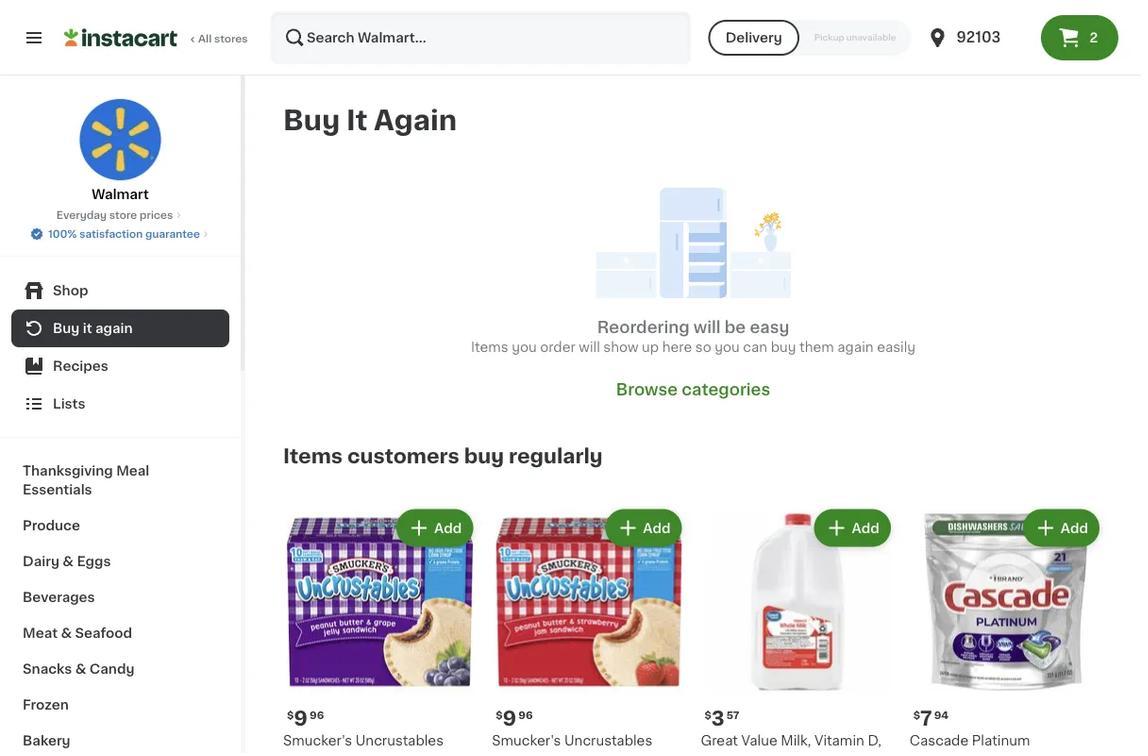 Task type: locate. For each thing, give the bounding box(es) containing it.
96 for smucker's uncrustables peanut butter & strawberr
[[518, 710, 533, 720]]

96 up smucker's uncrustables peanut butter & grape jell
[[310, 710, 324, 720]]

dairy
[[23, 555, 59, 568]]

butter inside smucker's uncrustables peanut butter & grape jell
[[333, 753, 375, 753]]

cascade platinum dishwasher detergent pods
[[910, 734, 1099, 753]]

smucker's for smucker's uncrustables peanut butter & grape jell
[[283, 734, 352, 747]]

1 9 from the left
[[294, 709, 308, 729]]

0 horizontal spatial again
[[95, 322, 133, 335]]

1 uncrustables from the left
[[356, 734, 444, 747]]

0 vertical spatial will
[[694, 319, 721, 335]]

1 vertical spatial buy
[[53, 322, 80, 335]]

buy inside the reordering will be easy items you order will show up here so you can buy them again easily
[[771, 340, 796, 353]]

shop link
[[11, 272, 229, 310]]

1 horizontal spatial butter
[[542, 753, 584, 753]]

1 horizontal spatial buy
[[771, 340, 796, 353]]

product group
[[283, 505, 477, 753], [492, 505, 686, 753], [701, 505, 895, 753], [910, 505, 1104, 753]]

items
[[471, 340, 508, 353], [283, 446, 343, 466]]

57
[[727, 710, 740, 720]]

9 for smucker's uncrustables peanut butter & grape jell
[[294, 709, 308, 729]]

show
[[604, 340, 639, 353]]

4 product group from the left
[[910, 505, 1104, 753]]

1 horizontal spatial items
[[471, 340, 508, 353]]

beverages
[[23, 591, 95, 604]]

cascade
[[910, 734, 969, 747]]

1 horizontal spatial 9
[[503, 709, 517, 729]]

0 horizontal spatial smucker's
[[283, 734, 352, 747]]

$ 9 96 up smucker's uncrustables peanut butter & strawberr at the bottom of the page
[[496, 709, 533, 729]]

lists
[[53, 397, 85, 411]]

0 vertical spatial items
[[471, 340, 508, 353]]

satisfaction
[[79, 229, 143, 239]]

regularly
[[509, 446, 603, 466]]

add button for smucker's uncrustables peanut butter & grape jell
[[398, 511, 471, 545]]

2
[[1090, 31, 1098, 44]]

96 up smucker's uncrustables peanut butter & strawberr at the bottom of the page
[[518, 710, 533, 720]]

peanut inside smucker's uncrustables peanut butter & strawberr
[[492, 753, 539, 753]]

smucker's inside smucker's uncrustables peanut butter & strawberr
[[492, 734, 561, 747]]

2 uncrustables from the left
[[564, 734, 653, 747]]

1 horizontal spatial will
[[694, 319, 721, 335]]

butter inside smucker's uncrustables peanut butter & strawberr
[[542, 753, 584, 753]]

9 up smucker's uncrustables peanut butter & strawberr at the bottom of the page
[[503, 709, 517, 729]]

1 smucker's from the left
[[283, 734, 352, 747]]

$ inside $ 3 57
[[705, 710, 712, 720]]

$
[[287, 710, 294, 720], [496, 710, 503, 720], [705, 710, 712, 720], [914, 710, 920, 720]]

stores
[[214, 34, 248, 44]]

buy it again link
[[11, 310, 229, 347]]

3 $ from the left
[[705, 710, 712, 720]]

1 horizontal spatial peanut
[[492, 753, 539, 753]]

$ up smucker's uncrustables peanut butter & strawberr at the bottom of the page
[[496, 710, 503, 720]]

2 96 from the left
[[518, 710, 533, 720]]

buy
[[283, 107, 340, 134], [53, 322, 80, 335]]

1 $ from the left
[[287, 710, 294, 720]]

3 add button from the left
[[816, 511, 889, 545]]

uncrustables inside smucker's uncrustables peanut butter & strawberr
[[564, 734, 653, 747]]

will left show
[[579, 340, 600, 353]]

None search field
[[270, 11, 692, 64]]

2 add from the left
[[643, 522, 671, 535]]

add for cascade platinum dishwasher detergent pods
[[1061, 522, 1088, 535]]

uncrustables
[[356, 734, 444, 747], [564, 734, 653, 747]]

1 $ 9 96 from the left
[[287, 709, 324, 729]]

0 vertical spatial buy
[[771, 340, 796, 353]]

0 horizontal spatial buy
[[53, 322, 80, 335]]

1 horizontal spatial again
[[838, 340, 874, 353]]

1 horizontal spatial you
[[715, 340, 740, 353]]

1 horizontal spatial 96
[[518, 710, 533, 720]]

bakery link
[[11, 723, 229, 753]]

100%
[[48, 229, 77, 239]]

0 vertical spatial buy
[[283, 107, 340, 134]]

will up the 'so'
[[694, 319, 721, 335]]

buy it again
[[53, 322, 133, 335]]

0 horizontal spatial uncrustables
[[356, 734, 444, 747]]

again right them on the right top
[[838, 340, 874, 353]]

you left order
[[512, 340, 537, 353]]

butter
[[333, 753, 375, 753], [542, 753, 584, 753]]

recipes
[[53, 360, 108, 373]]

3 add from the left
[[852, 522, 880, 535]]

9 up smucker's uncrustables peanut butter & grape jell
[[294, 709, 308, 729]]

it
[[346, 107, 368, 134]]

browse
[[616, 381, 678, 397]]

1 vertical spatial buy
[[464, 446, 504, 466]]

add button
[[398, 511, 471, 545], [607, 511, 680, 545], [816, 511, 889, 545], [1025, 511, 1098, 545]]

2 $ 9 96 from the left
[[496, 709, 533, 729]]

0 horizontal spatial you
[[512, 340, 537, 353]]

detergent
[[991, 753, 1058, 753]]

snacks
[[23, 663, 72, 676]]

items left customers
[[283, 446, 343, 466]]

vitamin
[[815, 734, 865, 747]]

butter for smucker's uncrustables peanut butter & strawberr
[[542, 753, 584, 753]]

buy down easy
[[771, 340, 796, 353]]

0 horizontal spatial buy
[[464, 446, 504, 466]]

0 vertical spatial again
[[95, 322, 133, 335]]

1 vertical spatial items
[[283, 446, 343, 466]]

peanut inside smucker's uncrustables peanut butter & grape jell
[[283, 753, 330, 753]]

1 horizontal spatial smucker's
[[492, 734, 561, 747]]

meat & seafood
[[23, 627, 132, 640]]

1 horizontal spatial uncrustables
[[564, 734, 653, 747]]

1 add from the left
[[434, 522, 462, 535]]

1 vertical spatial will
[[579, 340, 600, 353]]

add
[[434, 522, 462, 535], [643, 522, 671, 535], [852, 522, 880, 535], [1061, 522, 1088, 535]]

96
[[310, 710, 324, 720], [518, 710, 533, 720]]

9
[[294, 709, 308, 729], [503, 709, 517, 729]]

& for dairy
[[63, 555, 74, 568]]

$ left 57
[[705, 710, 712, 720]]

0 horizontal spatial peanut
[[283, 753, 330, 753]]

2 peanut from the left
[[492, 753, 539, 753]]

1 butter from the left
[[333, 753, 375, 753]]

$ 9 96 up smucker's uncrustables peanut butter & grape jell
[[287, 709, 324, 729]]

great
[[701, 734, 738, 747]]

items inside the reordering will be easy items you order will show up here so you can buy them again easily
[[471, 340, 508, 353]]

$ left 94
[[914, 710, 920, 720]]

$ for cascade platinum dishwasher detergent pods
[[914, 710, 920, 720]]

you down "be" on the top right of page
[[715, 340, 740, 353]]

4 add button from the left
[[1025, 511, 1098, 545]]

$ up smucker's uncrustables peanut butter & grape jell
[[287, 710, 294, 720]]

items left order
[[471, 340, 508, 353]]

2 add button from the left
[[607, 511, 680, 545]]

2 butter from the left
[[542, 753, 584, 753]]

smucker's
[[283, 734, 352, 747], [492, 734, 561, 747]]

buy left regularly
[[464, 446, 504, 466]]

reordering
[[597, 319, 690, 335]]

0 horizontal spatial 9
[[294, 709, 308, 729]]

$ 9 96
[[287, 709, 324, 729], [496, 709, 533, 729]]

1 horizontal spatial $ 9 96
[[496, 709, 533, 729]]

again inside the reordering will be easy items you order will show up here so you can buy them again easily
[[838, 340, 874, 353]]

$ for smucker's uncrustables peanut butter & grape jell
[[287, 710, 294, 720]]

0 horizontal spatial 96
[[310, 710, 324, 720]]

2 product group from the left
[[492, 505, 686, 753]]

walmart
[[92, 188, 149, 201]]

$ 9 96 for smucker's uncrustables peanut butter & strawberr
[[496, 709, 533, 729]]

will
[[694, 319, 721, 335], [579, 340, 600, 353]]

1 add button from the left
[[398, 511, 471, 545]]

4 $ from the left
[[914, 710, 920, 720]]

0 horizontal spatial butter
[[333, 753, 375, 753]]

buy for buy it again
[[283, 107, 340, 134]]

you
[[512, 340, 537, 353], [715, 340, 740, 353]]

4 add from the left
[[1061, 522, 1088, 535]]

2 9 from the left
[[503, 709, 517, 729]]

$ 3 57
[[705, 709, 740, 729]]

essentials
[[23, 483, 92, 497]]

96 for smucker's uncrustables peanut butter & grape jell
[[310, 710, 324, 720]]

add for great value milk, vitamin d, whole
[[852, 522, 880, 535]]

everyday store prices link
[[56, 208, 184, 223]]

smucker's inside smucker's uncrustables peanut butter & grape jell
[[283, 734, 352, 747]]

buy
[[771, 340, 796, 353], [464, 446, 504, 466]]

100% satisfaction guarantee
[[48, 229, 200, 239]]

again
[[95, 322, 133, 335], [838, 340, 874, 353]]

9 for smucker's uncrustables peanut butter & strawberr
[[503, 709, 517, 729]]

1 vertical spatial again
[[838, 340, 874, 353]]

3 product group from the left
[[701, 505, 895, 753]]

uncrustables inside smucker's uncrustables peanut butter & grape jell
[[356, 734, 444, 747]]

product group containing 7
[[910, 505, 1104, 753]]

&
[[63, 555, 74, 568], [61, 627, 72, 640], [75, 663, 86, 676], [378, 753, 389, 753], [587, 753, 598, 753]]

2 smucker's from the left
[[492, 734, 561, 747]]

so
[[696, 340, 711, 353]]

1 horizontal spatial buy
[[283, 107, 340, 134]]

thanksgiving meal essentials
[[23, 464, 149, 497]]

again right it
[[95, 322, 133, 335]]

delivery button
[[709, 20, 799, 56]]

peanut for smucker's uncrustables peanut butter & grape jell
[[283, 753, 330, 753]]

again
[[374, 107, 457, 134]]

frozen
[[23, 699, 69, 712]]

it
[[83, 322, 92, 335]]

Search field
[[272, 13, 690, 62]]

$ inside $ 7 94
[[914, 710, 920, 720]]

1 product group from the left
[[283, 505, 477, 753]]

1 peanut from the left
[[283, 753, 330, 753]]

walmart logo image
[[79, 98, 162, 181]]

1 96 from the left
[[310, 710, 324, 720]]

0 horizontal spatial $ 9 96
[[287, 709, 324, 729]]

2 $ from the left
[[496, 710, 503, 720]]



Task type: vqa. For each thing, say whether or not it's contained in the screenshot.
1, for 112
no



Task type: describe. For each thing, give the bounding box(es) containing it.
add button for cascade platinum dishwasher detergent pods
[[1025, 511, 1098, 545]]

customers
[[347, 446, 460, 466]]

bakery
[[23, 734, 70, 748]]

beverages link
[[11, 580, 229, 615]]

$ for great value milk, vitamin d, whole
[[705, 710, 712, 720]]

smucker's for smucker's uncrustables peanut butter & strawberr
[[492, 734, 561, 747]]

seafood
[[75, 627, 132, 640]]

grape
[[392, 753, 433, 753]]

eggs
[[77, 555, 111, 568]]

meat & seafood link
[[11, 615, 229, 651]]

value
[[742, 734, 778, 747]]

frozen link
[[11, 687, 229, 723]]

produce
[[23, 519, 80, 532]]

dishwasher
[[910, 753, 987, 753]]

great value milk, vitamin d, whole
[[701, 734, 882, 753]]

all stores link
[[64, 11, 249, 64]]

be
[[725, 319, 746, 335]]

recipes link
[[11, 347, 229, 385]]

browse categories link
[[616, 379, 771, 400]]

them
[[800, 340, 834, 353]]

everyday
[[56, 210, 107, 220]]

meal
[[116, 464, 149, 478]]

delivery
[[726, 31, 782, 44]]

2 you from the left
[[715, 340, 740, 353]]

here
[[662, 340, 692, 353]]

$ 9 96 for smucker's uncrustables peanut butter & grape jell
[[287, 709, 324, 729]]

92103
[[957, 31, 1001, 44]]

smucker's uncrustables peanut butter & strawberr
[[492, 734, 674, 753]]

whole
[[701, 753, 743, 753]]

candy
[[89, 663, 134, 676]]

3
[[712, 709, 725, 729]]

add button for smucker's uncrustables peanut butter & strawberr
[[607, 511, 680, 545]]

$ 7 94
[[914, 709, 949, 729]]

prices
[[140, 210, 173, 220]]

browse categories
[[616, 381, 771, 397]]

& inside smucker's uncrustables peanut butter & grape jell
[[378, 753, 389, 753]]

7
[[920, 709, 932, 729]]

add for smucker's uncrustables peanut butter & strawberr
[[643, 522, 671, 535]]

up
[[642, 340, 659, 353]]

milk,
[[781, 734, 811, 747]]

butter for smucker's uncrustables peanut butter & grape jell
[[333, 753, 375, 753]]

easy
[[750, 319, 790, 335]]

dairy & eggs link
[[11, 544, 229, 580]]

service type group
[[709, 20, 911, 56]]

can
[[743, 340, 768, 353]]

& for meat
[[61, 627, 72, 640]]

instacart logo image
[[64, 26, 177, 49]]

uncrustables for smucker's uncrustables peanut butter & grape jell
[[356, 734, 444, 747]]

1 you from the left
[[512, 340, 537, 353]]

thanksgiving
[[23, 464, 113, 478]]

snacks & candy link
[[11, 651, 229, 687]]

produce link
[[11, 508, 229, 544]]

walmart link
[[79, 98, 162, 204]]

order
[[540, 340, 576, 353]]

guarantee
[[145, 229, 200, 239]]

100% satisfaction guarantee button
[[29, 223, 211, 242]]

add for smucker's uncrustables peanut butter & grape jell
[[434, 522, 462, 535]]

92103 button
[[927, 11, 1040, 64]]

buy it again
[[283, 107, 457, 134]]

snacks & candy
[[23, 663, 134, 676]]

meat
[[23, 627, 58, 640]]

0 horizontal spatial items
[[283, 446, 343, 466]]

reordering will be easy items you order will show up here so you can buy them again easily
[[471, 319, 916, 353]]

items customers buy regularly
[[283, 446, 603, 466]]

everyday store prices
[[56, 210, 173, 220]]

d,
[[868, 734, 882, 747]]

platinum
[[972, 734, 1030, 747]]

peanut for smucker's uncrustables peanut butter & strawberr
[[492, 753, 539, 753]]

& inside smucker's uncrustables peanut butter & strawberr
[[587, 753, 598, 753]]

lists link
[[11, 385, 229, 423]]

buy for buy it again
[[53, 322, 80, 335]]

94
[[934, 710, 949, 720]]

dairy & eggs
[[23, 555, 111, 568]]

product group containing 3
[[701, 505, 895, 753]]

all
[[198, 34, 212, 44]]

thanksgiving meal essentials link
[[11, 453, 229, 508]]

$ for smucker's uncrustables peanut butter & strawberr
[[496, 710, 503, 720]]

easily
[[877, 340, 916, 353]]

uncrustables for smucker's uncrustables peanut butter & strawberr
[[564, 734, 653, 747]]

smucker's uncrustables peanut butter & grape jell
[[283, 734, 468, 753]]

all stores
[[198, 34, 248, 44]]

add button for great value milk, vitamin d, whole
[[816, 511, 889, 545]]

categories
[[682, 381, 771, 397]]

store
[[109, 210, 137, 220]]

shop
[[53, 284, 88, 297]]

& for snacks
[[75, 663, 86, 676]]

0 horizontal spatial will
[[579, 340, 600, 353]]

2 button
[[1041, 15, 1119, 60]]



